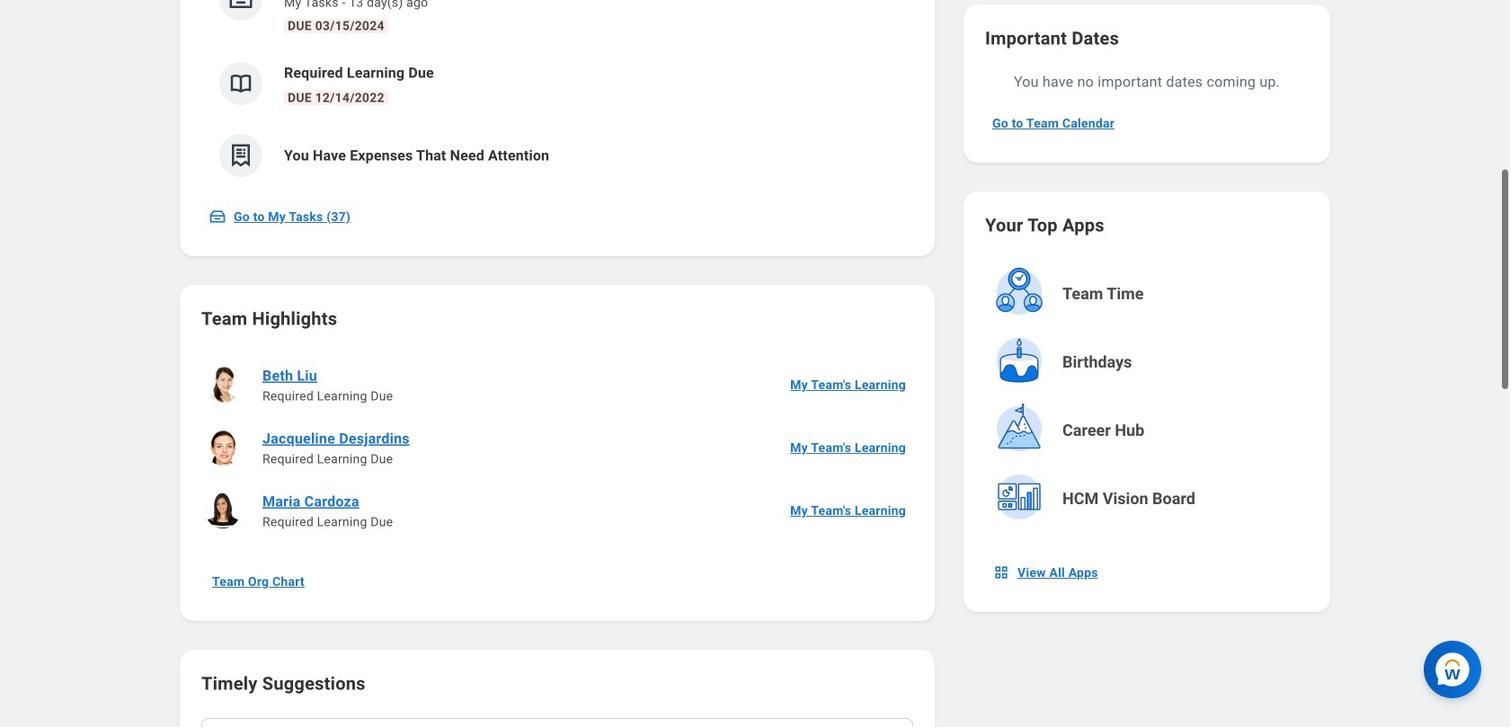 Task type: locate. For each thing, give the bounding box(es) containing it.
inbox image
[[227, 0, 254, 13], [209, 208, 227, 226]]

1 vertical spatial list
[[201, 353, 913, 542]]

0 horizontal spatial inbox image
[[209, 208, 227, 226]]

1 horizontal spatial inbox image
[[227, 0, 254, 13]]

0 vertical spatial inbox image
[[227, 0, 254, 13]]

1 list from the top
[[201, 0, 913, 191]]

0 vertical spatial list
[[201, 0, 913, 191]]

1 vertical spatial inbox image
[[209, 208, 227, 226]]

list
[[201, 0, 913, 191], [201, 353, 913, 542]]

inbox image inside list
[[227, 0, 254, 13]]



Task type: vqa. For each thing, say whether or not it's contained in the screenshot.
the bottommost Count
no



Task type: describe. For each thing, give the bounding box(es) containing it.
dashboard expenses image
[[227, 142, 254, 169]]

nbox image
[[992, 564, 1010, 582]]

2 list from the top
[[201, 353, 913, 542]]

book open image
[[227, 70, 254, 97]]



